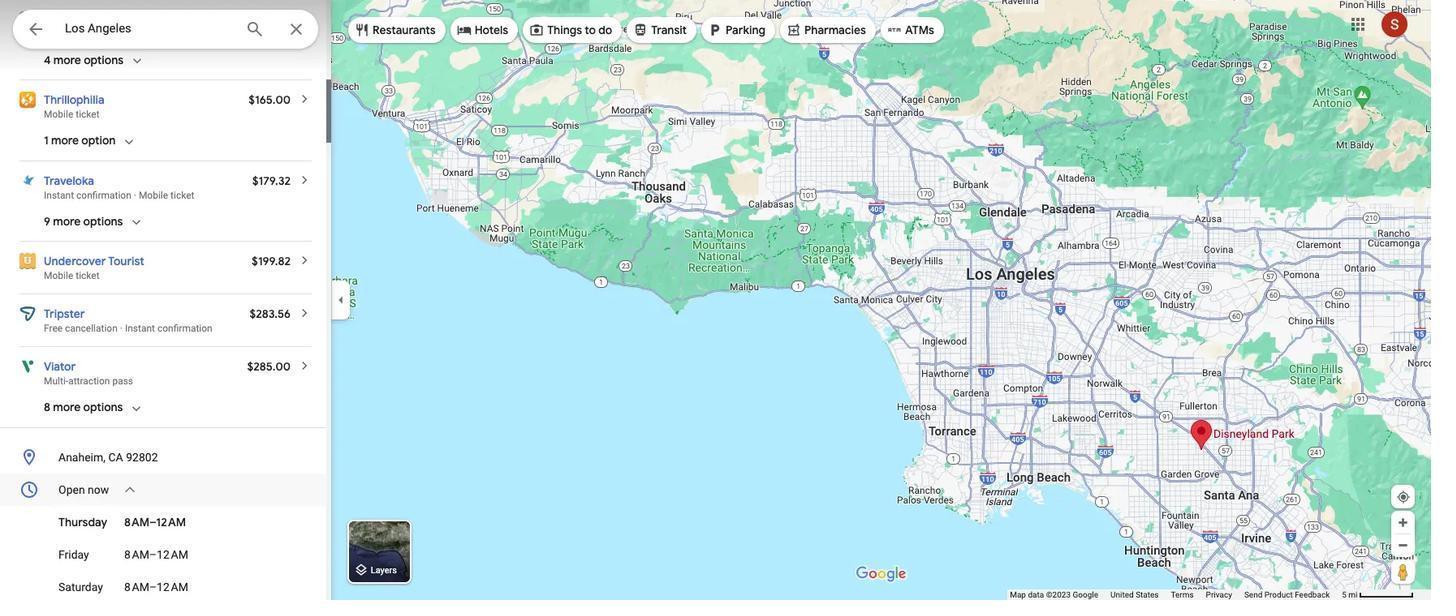 Task type: describe. For each thing, give the bounding box(es) containing it.
tripster
[[44, 307, 85, 322]]

things
[[548, 23, 582, 37]]

$285.00
[[247, 360, 291, 375]]

8 am–12 am for thursday
[[124, 515, 186, 530]]

undercover
[[44, 254, 106, 269]]

restaurants button
[[348, 11, 446, 50]]

instant for kkday
[[44, 28, 74, 40]]

viator
[[44, 360, 76, 375]]

google account: sheryl atherton  
(sheryl.atherton@adept.ai) image
[[1382, 11, 1408, 37]]

8 am–12 am for saturday
[[124, 581, 188, 594]]

mobile up 9 more options button
[[139, 190, 168, 201]]

· for 4 more options
[[134, 28, 136, 40]]

privacy button
[[1207, 590, 1233, 601]]

traveloka
[[44, 174, 94, 188]]

5 mi
[[1343, 591, 1358, 600]]

anaheim,
[[58, 451, 106, 464]]

do
[[599, 23, 613, 37]]

$199.82
[[252, 254, 291, 269]]

confirmation for traveloka
[[76, 190, 131, 201]]

2 vertical spatial ·
[[120, 323, 123, 335]]

$179.32
[[252, 174, 291, 188]]

thrillophilia
[[44, 93, 104, 107]]

1 more option
[[44, 133, 116, 148]]

data
[[1029, 591, 1045, 600]]

product
[[1265, 591, 1294, 600]]

send product feedback
[[1245, 591, 1330, 600]]

8
[[44, 401, 50, 415]]

92802
[[126, 451, 158, 464]]

8 AM to 12 AM text field
[[123, 571, 282, 601]]

instant confirmation · mobile ticket for 9 more options
[[44, 190, 194, 201]]

 search field
[[13, 10, 318, 52]]

feedback
[[1296, 591, 1330, 600]]

8 am–12 am for friday
[[124, 549, 188, 562]]

5
[[1343, 591, 1347, 600]]

friday
[[58, 549, 89, 562]]

footer inside google maps element
[[1010, 590, 1343, 601]]

hours image
[[19, 480, 39, 500]]

send
[[1245, 591, 1263, 600]]

privacy
[[1207, 591, 1233, 600]]

united
[[1111, 591, 1134, 600]]

multi-
[[44, 376, 68, 388]]

hotels
[[475, 23, 509, 37]]

2 vertical spatial confirmation
[[157, 323, 213, 335]]

saturday
[[58, 581, 103, 594]]

$165.00
[[249, 93, 291, 107]]

now
[[88, 484, 109, 497]]

transit
[[652, 23, 687, 37]]

atms button
[[881, 11, 944, 50]]

map data ©2023 google
[[1010, 591, 1099, 600]]

transit button
[[627, 11, 697, 50]]

ca
[[108, 451, 123, 464]]

4 more options button
[[44, 52, 145, 80]]

option
[[81, 133, 116, 148]]

confirmation for kkday
[[76, 28, 131, 40]]

5 mi button
[[1343, 591, 1415, 600]]

mobile down the undercover
[[44, 271, 73, 282]]

google maps element
[[0, 0, 1432, 601]]

open
[[58, 484, 85, 497]]

open now button
[[0, 474, 331, 506]]

united states
[[1111, 591, 1159, 600]]

$129.00
[[250, 12, 291, 27]]



Task type: locate. For each thing, give the bounding box(es) containing it.
1 vertical spatial instant
[[44, 190, 74, 201]]

9
[[44, 214, 50, 229]]

thursday, 8 am to 12 am, copy open hours image
[[290, 515, 305, 530]]

4 more options
[[44, 53, 123, 67]]

terms button
[[1172, 590, 1194, 601]]

mi
[[1349, 591, 1358, 600]]

parking button
[[702, 11, 776, 50]]

8 am–12 am down open now dropdown button at the bottom left
[[124, 515, 186, 530]]

8 more options button
[[44, 400, 144, 428]]

show open hours for the week image
[[123, 483, 138, 498]]

attraction
[[68, 376, 110, 388]]

8 am–12 am down 8 am to 12 am text box
[[124, 581, 188, 594]]

8 more options
[[44, 401, 123, 415]]

8 am–12 am
[[124, 515, 186, 530], [124, 549, 188, 562], [124, 581, 188, 594]]

open now
[[58, 484, 109, 497]]

zoom out image
[[1398, 540, 1410, 552]]

map
[[1010, 591, 1027, 600]]

free
[[44, 323, 63, 335]]

parking
[[726, 23, 766, 37]]

None field
[[65, 19, 232, 38]]

8 am–12 am inside text box
[[124, 581, 188, 594]]

instant confirmation · mobile ticket
[[44, 28, 194, 40], [44, 190, 194, 201]]

cancellation
[[65, 323, 118, 335]]

thursday
[[58, 515, 107, 530]]

more for 1
[[51, 133, 79, 148]]

2 instant confirmation · mobile ticket from the top
[[44, 190, 194, 201]]

mobile down thrillophilia in the left top of the page
[[44, 109, 73, 120]]

2 mobile ticket from the top
[[44, 271, 100, 282]]

zoom in image
[[1398, 517, 1410, 530]]

mobile ticket for undercover tourist
[[44, 271, 100, 282]]


[[26, 18, 45, 41]]

united states button
[[1111, 590, 1159, 601]]

instant down traveloka
[[44, 190, 74, 201]]

restaurants
[[373, 23, 436, 37]]

show your location image
[[1397, 491, 1412, 505]]

more right 1
[[51, 133, 79, 148]]

· right "cancellation"
[[120, 323, 123, 335]]

2 8 am–12 am from the top
[[124, 549, 188, 562]]

anaheim, ca 92802 button
[[0, 442, 331, 474]]

options
[[84, 53, 123, 67], [83, 214, 123, 229], [83, 401, 123, 415]]

more right 9
[[53, 214, 81, 229]]

more for 4
[[53, 53, 81, 67]]

· up 9 more options button
[[134, 190, 136, 201]]

1
[[44, 133, 48, 148]]

0 vertical spatial instant
[[44, 28, 74, 40]]

options for 4 more options
[[84, 53, 123, 67]]

2 vertical spatial instant
[[125, 323, 155, 335]]

send product feedback button
[[1245, 590, 1330, 601]]

anaheim, ca 92802
[[58, 451, 158, 464]]

none field inside los angeles field
[[65, 19, 232, 38]]

instant right "cancellation"
[[125, 323, 155, 335]]

· for 9 more options
[[134, 190, 136, 201]]

0 vertical spatial confirmation
[[76, 28, 131, 40]]

1 vertical spatial 8 am–12 am
[[124, 549, 188, 562]]

Los Angeles field
[[13, 10, 318, 49]]

8 am–12 am up 8 am–12 am text box
[[124, 549, 188, 562]]

mobile ticket down thrillophilia in the left top of the page
[[44, 109, 100, 120]]

things to do button
[[523, 11, 622, 50]]

instant confirmation · mobile ticket for 4 more options
[[44, 28, 194, 40]]

hotels button
[[450, 11, 518, 50]]

show street view coverage image
[[1392, 560, 1416, 585]]

1 vertical spatial confirmation
[[76, 190, 131, 201]]

information for disneyland park region
[[0, 442, 331, 601]]

footer
[[1010, 590, 1343, 601]]

1 vertical spatial mobile ticket
[[44, 271, 100, 282]]

more for 8
[[53, 401, 81, 415]]

3 8 am–12 am from the top
[[124, 581, 188, 594]]

more right the 4
[[53, 53, 81, 67]]

google
[[1073, 591, 1099, 600]]

more right 8
[[53, 401, 81, 415]]

· up the 4 more options button
[[134, 28, 136, 40]]

8 AM to 12 AM text field
[[123, 506, 282, 539]]

·
[[134, 28, 136, 40], [134, 190, 136, 201], [120, 323, 123, 335]]

1 mobile ticket from the top
[[44, 109, 100, 120]]

0 vertical spatial mobile ticket
[[44, 109, 100, 120]]

instant for traveloka
[[44, 190, 74, 201]]

1 vertical spatial instant confirmation · mobile ticket
[[44, 190, 194, 201]]

instant
[[44, 28, 74, 40], [44, 190, 74, 201], [125, 323, 155, 335]]

options for 9 more options
[[83, 214, 123, 229]]

mobile ticket down the undercover
[[44, 271, 100, 282]]

mobile ticket for thrillophilia
[[44, 109, 100, 120]]

mobile
[[139, 28, 168, 40], [44, 109, 73, 120], [139, 190, 168, 201], [44, 271, 73, 282]]

©2023
[[1047, 591, 1071, 600]]

terms
[[1172, 591, 1194, 600]]

2 vertical spatial 8 am–12 am
[[124, 581, 188, 594]]

9 more options button
[[44, 213, 144, 241]]

instant down kkday
[[44, 28, 74, 40]]

0 vertical spatial 8 am–12 am
[[124, 515, 186, 530]]

1 instant confirmation · mobile ticket from the top
[[44, 28, 194, 40]]

undercover tourist
[[44, 254, 144, 269]]

4
[[44, 53, 51, 67]]

0 vertical spatial options
[[84, 53, 123, 67]]

to
[[585, 23, 596, 37]]

collapse side panel image
[[332, 292, 350, 309]]

tourist
[[108, 254, 144, 269]]

layers
[[371, 566, 397, 577]]

multi-attraction pass
[[44, 376, 133, 388]]

 button
[[13, 10, 58, 52]]

1 more option button
[[44, 133, 137, 161]]

ticket
[[171, 28, 194, 40], [76, 109, 100, 120], [171, 190, 194, 201], [76, 271, 100, 282]]

more
[[53, 53, 81, 67], [51, 133, 79, 148], [53, 214, 81, 229], [53, 401, 81, 415]]

more for 9
[[53, 214, 81, 229]]

$283.56
[[250, 307, 291, 322]]

pharmacies
[[805, 23, 866, 37]]

free cancellation · instant confirmation
[[44, 323, 213, 335]]

8 am–12 am inside 8 am to 12 am text box
[[124, 549, 188, 562]]

states
[[1136, 591, 1159, 600]]

1 8 am–12 am from the top
[[124, 515, 186, 530]]

instant confirmation · mobile ticket up the 4 more options button
[[44, 28, 194, 40]]

things to do
[[548, 23, 613, 37]]

8 AM to 12 AM text field
[[123, 539, 282, 571]]

pharmacies button
[[780, 11, 876, 50]]

0 vertical spatial ·
[[134, 28, 136, 40]]

instant confirmation · mobile ticket up 9 more options button
[[44, 190, 194, 201]]

0 vertical spatial instant confirmation · mobile ticket
[[44, 28, 194, 40]]

2 vertical spatial options
[[83, 401, 123, 415]]

mobile ticket
[[44, 109, 100, 120], [44, 271, 100, 282]]

options up undercover tourist
[[83, 214, 123, 229]]

mobile up the 4 more options button
[[139, 28, 168, 40]]

options down the 'attraction'
[[83, 401, 123, 415]]

options up thrillophilia in the left top of the page
[[84, 53, 123, 67]]

kkday
[[44, 12, 78, 27]]

footer containing map data ©2023 google
[[1010, 590, 1343, 601]]

pass
[[112, 376, 133, 388]]

confirmation
[[76, 28, 131, 40], [76, 190, 131, 201], [157, 323, 213, 335]]

1 vertical spatial options
[[83, 214, 123, 229]]

9 more options
[[44, 214, 123, 229]]

1 vertical spatial ·
[[134, 190, 136, 201]]

options for 8 more options
[[83, 401, 123, 415]]

8 am–12 am inside 8 am to 12 am text field
[[124, 515, 186, 530]]

atms
[[905, 23, 935, 37]]



Task type: vqa. For each thing, say whether or not it's contained in the screenshot.
third JFK
no



